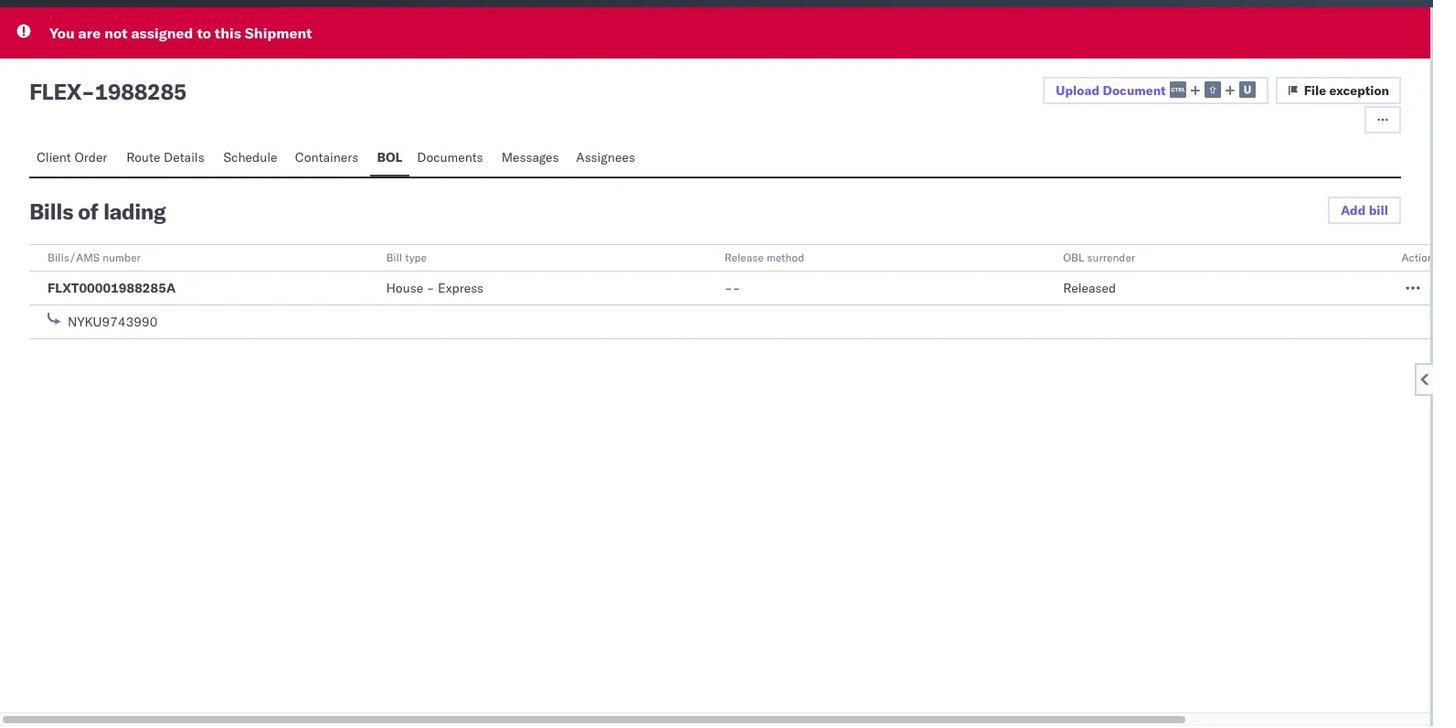 Task type: describe. For each thing, give the bounding box(es) containing it.
obl
[[1064, 251, 1085, 264]]

method
[[767, 251, 805, 264]]

client order button
[[29, 141, 119, 176]]

--
[[725, 280, 741, 296]]

are
[[78, 24, 101, 42]]

- for house
[[427, 280, 435, 296]]

bills/ams number
[[48, 251, 141, 264]]

schedule button
[[216, 141, 288, 176]]

flex
[[29, 78, 81, 105]]

bol
[[377, 149, 403, 166]]

upload document
[[1056, 82, 1166, 98]]

assignees button
[[569, 141, 646, 176]]

type
[[405, 251, 427, 264]]

shipment
[[245, 24, 312, 42]]

express
[[438, 280, 484, 296]]

documents button
[[410, 141, 494, 176]]

- for -
[[733, 280, 741, 296]]

bol button
[[370, 141, 410, 176]]

exception
[[1330, 82, 1390, 99]]

add
[[1341, 202, 1366, 219]]

schedule
[[224, 149, 278, 166]]

release
[[725, 251, 764, 264]]

add bill
[[1341, 202, 1389, 219]]

assignees
[[576, 149, 635, 166]]

release method
[[725, 251, 805, 264]]

upload
[[1056, 82, 1100, 98]]

messages button
[[494, 141, 569, 176]]

document
[[1103, 82, 1166, 98]]

of
[[78, 198, 98, 225]]

action
[[1402, 251, 1434, 264]]

to
[[197, 24, 211, 42]]

bills of lading
[[29, 198, 166, 225]]

messages
[[502, 149, 559, 166]]

containers
[[295, 149, 359, 166]]



Task type: locate. For each thing, give the bounding box(es) containing it.
assigned
[[131, 24, 193, 42]]

file
[[1304, 82, 1327, 99]]

client
[[37, 149, 71, 166]]

add bill button
[[1329, 197, 1402, 224]]

flxt00001988285a
[[48, 280, 176, 296]]

bill type
[[386, 251, 427, 264]]

house
[[386, 280, 424, 296]]

nyku9743990
[[68, 314, 158, 330]]

this
[[215, 24, 241, 42]]

bill
[[386, 251, 402, 264]]

bill
[[1369, 202, 1389, 219]]

obl surrender
[[1064, 251, 1136, 264]]

bills
[[29, 198, 73, 225]]

- for flex
[[81, 78, 95, 105]]

client order
[[37, 149, 107, 166]]

route
[[126, 149, 160, 166]]

bills/ams
[[48, 251, 100, 264]]

route details button
[[119, 141, 216, 176]]

released
[[1064, 280, 1117, 296]]

number
[[103, 251, 141, 264]]

lading
[[103, 198, 166, 225]]

details
[[164, 149, 205, 166]]

file exception button
[[1276, 77, 1402, 104], [1276, 77, 1402, 104]]

upload document button
[[1044, 77, 1269, 104]]

containers button
[[288, 141, 370, 176]]

file exception
[[1304, 82, 1390, 99]]

-
[[81, 78, 95, 105], [427, 280, 435, 296], [725, 280, 733, 296], [733, 280, 741, 296]]

not
[[104, 24, 128, 42]]

you are not assigned to this shipment
[[49, 24, 312, 42]]

flex - 1988285
[[29, 78, 187, 105]]

route details
[[126, 149, 205, 166]]

you
[[49, 24, 75, 42]]

surrender
[[1088, 251, 1136, 264]]

1988285
[[95, 78, 187, 105]]

documents
[[417, 149, 483, 166]]

house - express
[[386, 280, 484, 296]]

order
[[74, 149, 107, 166]]



Task type: vqa. For each thing, say whether or not it's contained in the screenshot.
File
yes



